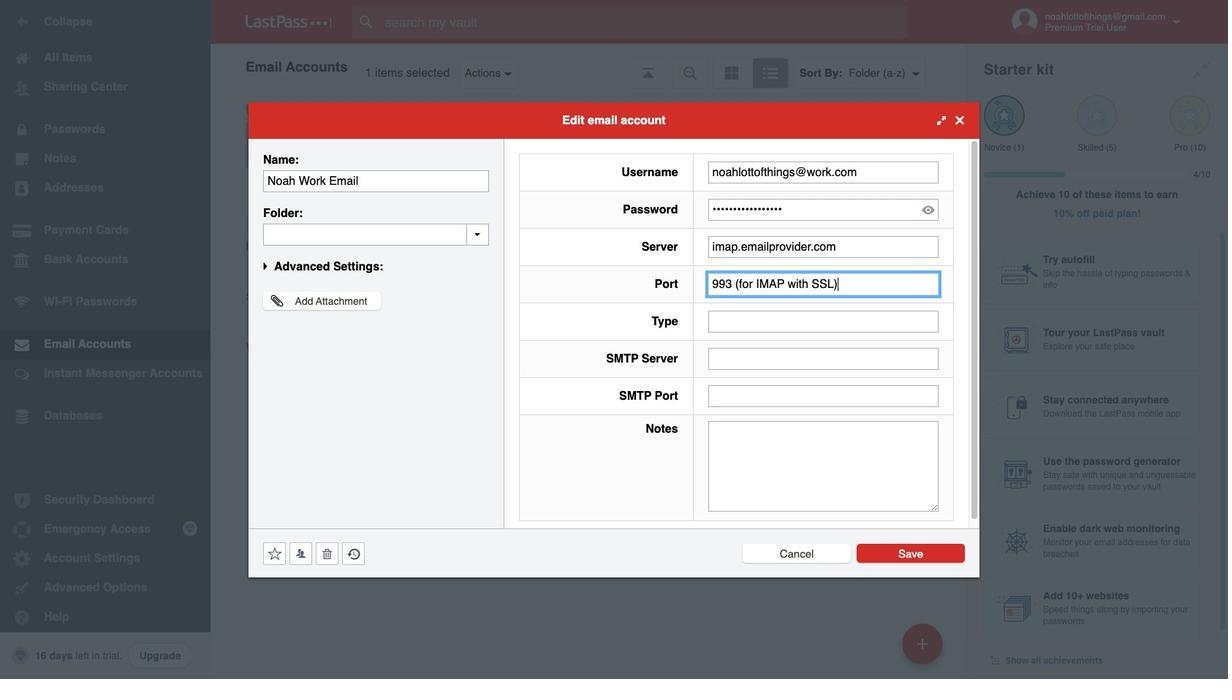Task type: locate. For each thing, give the bounding box(es) containing it.
lastpass image
[[246, 15, 332, 29]]

new item image
[[918, 639, 928, 649]]

None password field
[[708, 199, 939, 220]]

Search search field
[[352, 6, 937, 38]]

None text field
[[708, 236, 939, 258], [708, 273, 939, 295], [708, 348, 939, 370], [708, 236, 939, 258], [708, 273, 939, 295], [708, 348, 939, 370]]

dialog
[[249, 102, 980, 577]]

None text field
[[708, 161, 939, 183], [263, 170, 489, 192], [263, 223, 489, 245], [708, 310, 939, 332], [708, 385, 939, 407], [708, 421, 939, 511], [708, 161, 939, 183], [263, 170, 489, 192], [263, 223, 489, 245], [708, 310, 939, 332], [708, 385, 939, 407], [708, 421, 939, 511]]

search my vault text field
[[352, 6, 937, 38]]



Task type: describe. For each thing, give the bounding box(es) containing it.
new item navigation
[[897, 619, 952, 679]]

vault options navigation
[[211, 44, 967, 88]]

main navigation navigation
[[0, 0, 211, 679]]



Task type: vqa. For each thing, say whether or not it's contained in the screenshot.
New item Element
no



